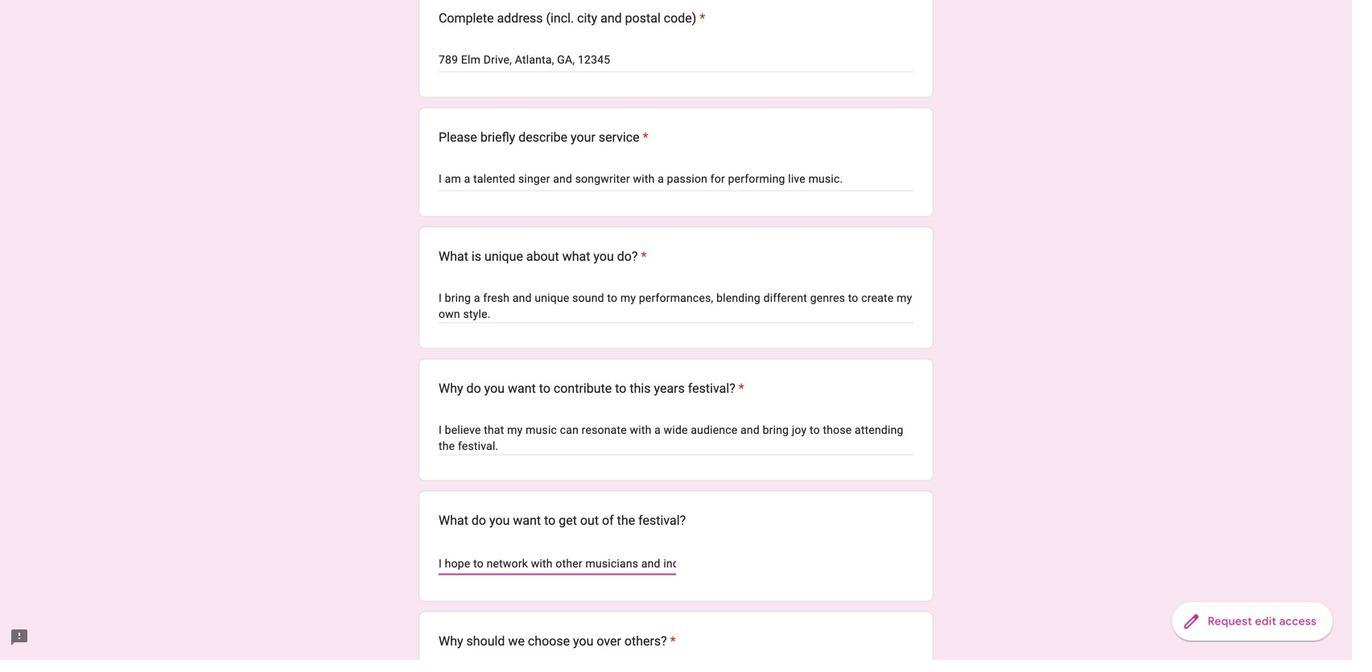 Task type: vqa. For each thing, say whether or not it's contained in the screenshot.
text color image
no



Task type: describe. For each thing, give the bounding box(es) containing it.
1 your answer text field from the top
[[439, 52, 914, 71]]

2 heading from the top
[[439, 128, 649, 147]]

your answer text field for second heading from the top of the page
[[439, 171, 914, 190]]

your answer text field for third heading from the bottom of the page
[[439, 290, 914, 323]]

1 heading from the top
[[439, 8, 706, 28]]



Task type: locate. For each thing, give the bounding box(es) containing it.
1 vertical spatial your answer text field
[[439, 422, 914, 455]]

5 heading from the top
[[439, 632, 676, 651]]

4 heading from the top
[[439, 379, 745, 398]]

2 your answer text field from the top
[[439, 422, 914, 455]]

0 vertical spatial your answer text field
[[439, 52, 914, 71]]

1 your answer text field from the top
[[439, 171, 914, 190]]

2 your answer text field from the top
[[439, 290, 914, 323]]

3 heading from the top
[[439, 247, 647, 266]]

None text field
[[439, 554, 676, 574]]

report a problem to google image
[[10, 628, 29, 647]]

heading
[[439, 8, 706, 28], [439, 128, 649, 147], [439, 247, 647, 266], [439, 379, 745, 398], [439, 632, 676, 651]]

1 vertical spatial your answer text field
[[439, 290, 914, 323]]

required question element
[[697, 8, 706, 28], [640, 128, 649, 147], [638, 247, 647, 266], [736, 379, 745, 398], [667, 632, 676, 651]]

Your answer text field
[[439, 52, 914, 71], [439, 422, 914, 455]]

Your answer text field
[[439, 171, 914, 190], [439, 290, 914, 323]]

0 vertical spatial your answer text field
[[439, 171, 914, 190]]



